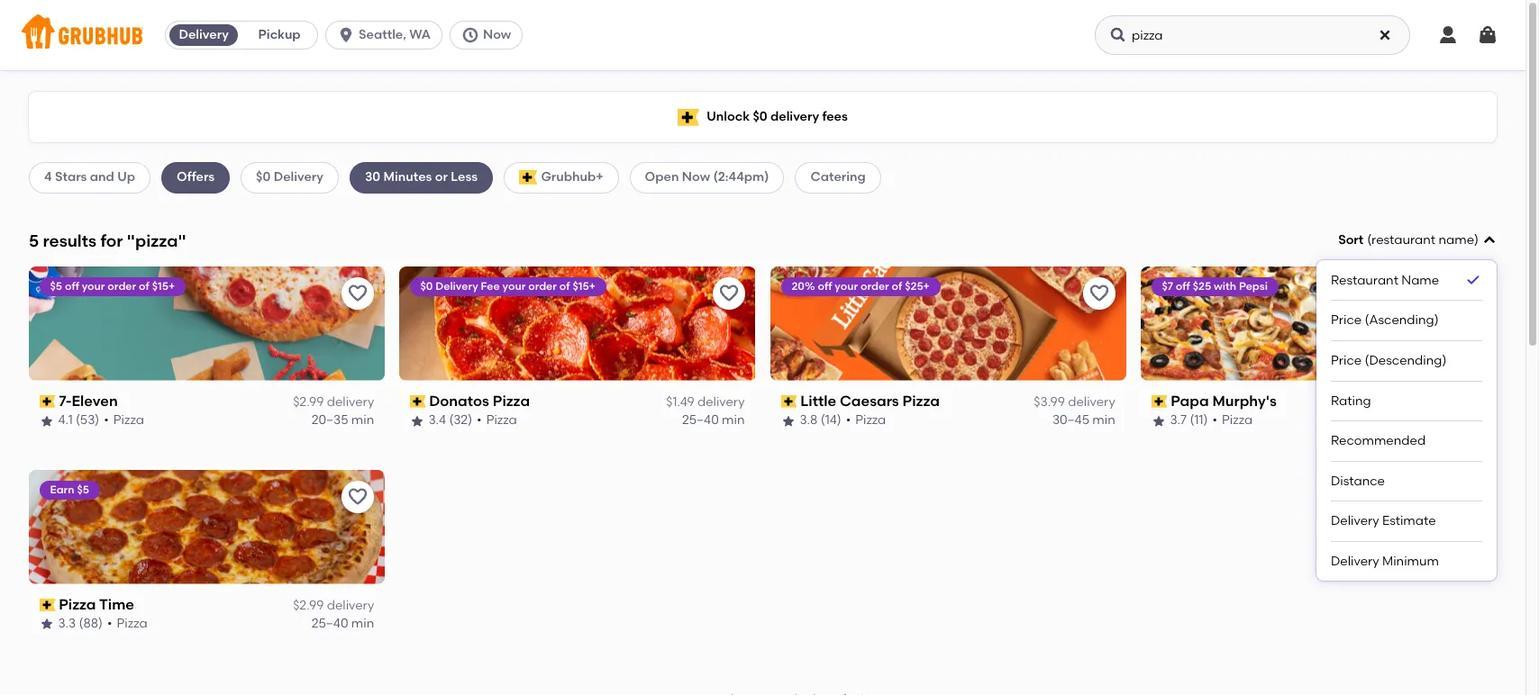 Task type: locate. For each thing, give the bounding box(es) containing it.
1 vertical spatial 25–40
[[312, 617, 348, 632]]

30 minutes or less
[[365, 170, 478, 185]]

• pizza down time
[[108, 617, 148, 632]]

1 vertical spatial save this restaurant image
[[347, 486, 369, 508]]

$2.99 for pizza time
[[293, 598, 324, 614]]

wa
[[409, 27, 431, 42]]

0 vertical spatial $2.99 delivery
[[293, 395, 374, 410]]

order right "fee" on the left of the page
[[529, 280, 558, 293]]

caesars
[[840, 393, 899, 410]]

grubhub plus flag logo image
[[678, 109, 699, 126], [519, 171, 537, 185]]

30–45 min down $3.99 delivery in the bottom of the page
[[1053, 413, 1116, 428]]

your down 5 results for "pizza"
[[82, 280, 105, 293]]

name
[[1439, 233, 1474, 248]]

save this restaurant button for 7-eleven
[[342, 277, 374, 310]]

1 off from the left
[[65, 280, 80, 293]]

pizza
[[493, 393, 531, 410], [903, 393, 940, 410], [114, 413, 145, 428], [487, 413, 518, 428], [855, 413, 886, 428], [1222, 413, 1253, 428], [59, 596, 96, 613], [117, 617, 148, 632]]

• pizza down eleven
[[104, 413, 145, 428]]

delivery button
[[166, 21, 242, 50]]

• pizza for caesars
[[846, 413, 886, 428]]

your
[[82, 280, 105, 293], [503, 280, 526, 293], [835, 280, 858, 293]]

svg image
[[337, 26, 355, 44], [1378, 28, 1392, 42], [1483, 234, 1497, 248]]

subscription pass image left pizza time
[[40, 599, 56, 612]]

1 horizontal spatial 25–40
[[682, 413, 719, 428]]

0 vertical spatial $2.99
[[293, 395, 324, 410]]

your for 7-
[[82, 280, 105, 293]]

2 30–45 from the left
[[1423, 413, 1460, 428]]

min for pizza time
[[351, 617, 374, 632]]

unlock
[[707, 109, 750, 124]]

0 horizontal spatial $5
[[50, 280, 63, 293]]

0 vertical spatial grubhub plus flag logo image
[[678, 109, 699, 126]]

1 vertical spatial $2.99 delivery
[[293, 598, 374, 614]]

2 horizontal spatial svg image
[[1483, 234, 1497, 248]]

2 order from the left
[[529, 280, 558, 293]]

1 vertical spatial grubhub plus flag logo image
[[519, 171, 537, 185]]

list box
[[1331, 261, 1483, 582]]

little caesars pizza logo image
[[770, 267, 1126, 381]]

30–45 min for murphy's
[[1423, 413, 1486, 428]]

Search for food, convenience, alcohol... search field
[[1095, 15, 1410, 55]]

4.1 (53)
[[59, 413, 100, 428]]

save this restaurant image right the name
[[1459, 283, 1481, 304]]

2 save this restaurant image from the left
[[718, 283, 739, 304]]

0 horizontal spatial 30–45
[[1053, 413, 1090, 428]]

2 horizontal spatial off
[[1176, 280, 1191, 293]]

0 horizontal spatial $15+
[[152, 280, 175, 293]]

delivery left pickup
[[179, 27, 229, 42]]

1 vertical spatial $0
[[256, 170, 271, 185]]

subscription pass image
[[40, 396, 56, 408], [781, 396, 797, 408], [40, 599, 56, 612]]

rating
[[1331, 393, 1371, 409]]

3 off from the left
[[1176, 280, 1191, 293]]

$2.99 delivery for pizza time
[[293, 598, 374, 614]]

delivery for delivery minimum
[[1331, 554, 1379, 569]]

0 horizontal spatial 25–40 min
[[312, 617, 374, 632]]

2 horizontal spatial save this restaurant image
[[1088, 283, 1110, 304]]

1 order from the left
[[108, 280, 137, 293]]

0 horizontal spatial $0
[[256, 170, 271, 185]]

order left $25+
[[861, 280, 889, 293]]

• right the (14)
[[846, 413, 851, 428]]

min
[[351, 413, 374, 428], [722, 413, 745, 428], [1093, 413, 1116, 428], [1463, 413, 1486, 428], [351, 617, 374, 632]]

subscription pass image left the 7-
[[40, 396, 56, 408]]

time
[[100, 596, 135, 613]]

0 horizontal spatial save this restaurant image
[[347, 486, 369, 508]]

• pizza down the caesars
[[846, 413, 886, 428]]

1 of from the left
[[139, 280, 150, 293]]

30–45 up recommended
[[1423, 413, 1460, 428]]

now inside button
[[483, 27, 511, 42]]

30–45 for murphy's
[[1423, 413, 1460, 428]]

0 horizontal spatial your
[[82, 280, 105, 293]]

and
[[90, 170, 114, 185]]

your right "fee" on the left of the page
[[503, 280, 526, 293]]

pizza down time
[[117, 617, 148, 632]]

2 horizontal spatial your
[[835, 280, 858, 293]]

1 vertical spatial 25–40 min
[[312, 617, 374, 632]]

0 horizontal spatial subscription pass image
[[410, 396, 426, 408]]

$5 off your order of $15+
[[50, 280, 175, 293]]

save this restaurant button for pizza time
[[342, 481, 374, 513]]

0 vertical spatial 25–40
[[682, 413, 719, 428]]

pizza down eleven
[[114, 413, 145, 428]]

1 horizontal spatial 25–40 min
[[682, 413, 745, 428]]

earn
[[50, 484, 75, 496]]

0 horizontal spatial grubhub plus flag logo image
[[519, 171, 537, 185]]

save this restaurant image inside button
[[347, 486, 369, 508]]

1 your from the left
[[82, 280, 105, 293]]

papa
[[1171, 393, 1209, 410]]

restaurant name
[[1331, 273, 1439, 288]]

delivery down distance
[[1331, 514, 1379, 529]]

now
[[483, 27, 511, 42], [682, 170, 710, 185]]

order down for
[[108, 280, 137, 293]]

1 save this restaurant image from the left
[[347, 283, 369, 304]]

1 vertical spatial $2.99
[[293, 598, 324, 614]]

offers
[[177, 170, 215, 185]]

less
[[451, 170, 478, 185]]

1 horizontal spatial 30–45
[[1423, 413, 1460, 428]]

• pizza for eleven
[[104, 413, 145, 428]]

0 horizontal spatial of
[[139, 280, 150, 293]]

$0 right "offers"
[[256, 170, 271, 185]]

papa murphy's link
[[1152, 392, 1486, 412]]

1 vertical spatial price
[[1331, 353, 1362, 369]]

$0 left "fee" on the left of the page
[[421, 280, 434, 293]]

save this restaurant image
[[347, 283, 369, 304], [718, 283, 739, 304], [1088, 283, 1110, 304]]

2 of from the left
[[560, 280, 571, 293]]

3.7 (11)
[[1170, 413, 1208, 428]]

1 horizontal spatial svg image
[[1378, 28, 1392, 42]]

delivery inside button
[[179, 27, 229, 42]]

min for donatos pizza
[[722, 413, 745, 428]]

delivery left "fee" on the left of the page
[[436, 280, 479, 293]]

star icon image left 3.3
[[40, 618, 54, 632]]

0 vertical spatial 25–40 min
[[682, 413, 745, 428]]

delivery for donatos pizza
[[697, 395, 745, 410]]

1 horizontal spatial $15+
[[573, 280, 596, 293]]

$5 right earn
[[77, 484, 90, 496]]

price (descending)
[[1331, 353, 1447, 369]]

save this restaurant image for papa murphy's
[[1459, 283, 1481, 304]]

2 horizontal spatial $0
[[753, 109, 768, 124]]

order for 7-eleven
[[108, 280, 137, 293]]

grubhub plus flag logo image left grubhub+
[[519, 171, 537, 185]]

price for price (ascending)
[[1331, 313, 1362, 328]]

• pizza for pizza
[[478, 413, 518, 428]]

0 horizontal spatial 25–40
[[312, 617, 348, 632]]

list box containing restaurant name
[[1331, 261, 1483, 582]]

1 price from the top
[[1331, 313, 1362, 328]]

pizza up 3.3 (88)
[[59, 596, 96, 613]]

1 $2.99 delivery from the top
[[293, 395, 374, 410]]

None field
[[1317, 232, 1497, 582]]

save this restaurant image for donatos pizza
[[718, 283, 739, 304]]

your right 20%
[[835, 280, 858, 293]]

(53)
[[76, 413, 100, 428]]

$3.99 delivery
[[1034, 395, 1116, 410]]

$0 delivery
[[256, 170, 324, 185]]

off right 20%
[[818, 280, 832, 293]]

25–40
[[682, 413, 719, 428], [312, 617, 348, 632]]

save this restaurant image
[[1459, 283, 1481, 304], [347, 486, 369, 508]]

$0 right unlock
[[753, 109, 768, 124]]

2 subscription pass image from the left
[[1152, 396, 1167, 408]]

•
[[104, 413, 109, 428], [478, 413, 482, 428], [846, 413, 851, 428], [1213, 413, 1218, 428], [108, 617, 113, 632]]

star icon image for pizza time
[[40, 618, 54, 632]]

star icon image left 3.4 at the bottom of the page
[[410, 414, 425, 429]]

fees
[[822, 109, 848, 124]]

2 horizontal spatial order
[[861, 280, 889, 293]]

$2.99 delivery
[[293, 395, 374, 410], [293, 598, 374, 614]]

price (ascending)
[[1331, 313, 1439, 328]]

subscription pass image left 'little'
[[781, 396, 797, 408]]

off down results
[[65, 280, 80, 293]]

of right "fee" on the left of the page
[[560, 280, 571, 293]]

off for 7-
[[65, 280, 80, 293]]

3 save this restaurant image from the left
[[1088, 283, 1110, 304]]

of down "pizza"
[[139, 280, 150, 293]]

save this restaurant button for donatos pizza
[[712, 277, 745, 310]]

recommended
[[1331, 434, 1426, 449]]

1 subscription pass image from the left
[[410, 396, 426, 408]]

2 horizontal spatial of
[[892, 280, 902, 293]]

with
[[1214, 280, 1237, 293]]

pizza down little caesars pizza
[[855, 413, 886, 428]]

2 price from the top
[[1331, 353, 1362, 369]]

off right $7
[[1176, 280, 1191, 293]]

catering
[[811, 170, 866, 185]]

subscription pass image for pizza time
[[40, 599, 56, 612]]

off
[[65, 280, 80, 293], [818, 280, 832, 293], [1176, 280, 1191, 293]]

1 horizontal spatial order
[[529, 280, 558, 293]]

grubhub plus flag logo image left unlock
[[678, 109, 699, 126]]

20–35 min
[[312, 413, 374, 428]]

3 order from the left
[[861, 280, 889, 293]]

1 horizontal spatial your
[[503, 280, 526, 293]]

delivery for 7-eleven
[[327, 395, 374, 410]]

of left $25+
[[892, 280, 902, 293]]

• right (32) at the bottom
[[478, 413, 482, 428]]

1 horizontal spatial subscription pass image
[[1152, 396, 1167, 408]]

25–40 min
[[682, 413, 745, 428], [312, 617, 374, 632]]

subscription pass image for donatos pizza
[[410, 396, 426, 408]]

1 horizontal spatial off
[[818, 280, 832, 293]]

main navigation navigation
[[0, 0, 1526, 70]]

estimate
[[1383, 514, 1436, 529]]

svg image
[[1437, 24, 1459, 46], [1477, 24, 1499, 46], [461, 26, 479, 44], [1109, 26, 1127, 44]]

$5 down results
[[50, 280, 63, 293]]

$1.49
[[666, 395, 694, 410]]

price up rating
[[1331, 353, 1362, 369]]

$0 for $0 delivery fee your order of $15+
[[421, 280, 434, 293]]

3 of from the left
[[892, 280, 902, 293]]

3.4 (32)
[[429, 413, 473, 428]]

restaurant
[[1331, 273, 1399, 288]]

7-eleven
[[59, 393, 118, 410]]

subscription pass image inside "papa murphy's" link
[[1152, 396, 1167, 408]]

30–45 for delivery
[[1053, 413, 1090, 428]]

donatos pizza
[[430, 393, 531, 410]]

price down restaurant on the top of page
[[1331, 313, 1362, 328]]

of
[[139, 280, 150, 293], [560, 280, 571, 293], [892, 280, 902, 293]]

0 horizontal spatial order
[[108, 280, 137, 293]]

2 your from the left
[[503, 280, 526, 293]]

grubhub plus flag logo image for unlock $0 delivery fees
[[678, 109, 699, 126]]

1 horizontal spatial grubhub plus flag logo image
[[678, 109, 699, 126]]

1 30–45 from the left
[[1053, 413, 1090, 428]]

1 horizontal spatial 30–45 min
[[1423, 413, 1486, 428]]

1 horizontal spatial $0
[[421, 280, 434, 293]]

2 30–45 min from the left
[[1423, 413, 1486, 428]]

$7
[[1162, 280, 1174, 293]]

save this restaurant image for little caesars pizza
[[1088, 283, 1110, 304]]

(14)
[[821, 413, 841, 428]]

30–45
[[1053, 413, 1090, 428], [1423, 413, 1460, 428]]

$2.99
[[293, 395, 324, 410], [293, 598, 324, 614]]

1 30–45 min from the left
[[1053, 413, 1116, 428]]

save this restaurant image down 20–35 min
[[347, 486, 369, 508]]

• pizza down donatos pizza
[[478, 413, 518, 428]]

1 horizontal spatial save this restaurant image
[[718, 283, 739, 304]]

subscription pass image
[[410, 396, 426, 408], [1152, 396, 1167, 408]]

now right open
[[682, 170, 710, 185]]

price
[[1331, 313, 1362, 328], [1331, 353, 1362, 369]]

save this restaurant image for 7-eleven
[[347, 283, 369, 304]]

0 horizontal spatial svg image
[[337, 26, 355, 44]]

2 $2.99 from the top
[[293, 598, 324, 614]]

subscription pass image for papa murphy's
[[1152, 396, 1167, 408]]

0 horizontal spatial save this restaurant image
[[347, 283, 369, 304]]

5
[[29, 230, 39, 251]]

delivery
[[179, 27, 229, 42], [274, 170, 324, 185], [436, 280, 479, 293], [1331, 514, 1379, 529], [1331, 554, 1379, 569]]

$0
[[753, 109, 768, 124], [256, 170, 271, 185], [421, 280, 434, 293]]

30–45 min down (descending)
[[1423, 413, 1486, 428]]

0 vertical spatial save this restaurant image
[[1459, 283, 1481, 304]]

now button
[[450, 21, 530, 50]]

0 horizontal spatial off
[[65, 280, 80, 293]]

2 off from the left
[[818, 280, 832, 293]]

star icon image for donatos pizza
[[410, 414, 425, 429]]

subscription pass image left papa
[[1152, 396, 1167, 408]]

3 your from the left
[[835, 280, 858, 293]]

• for time
[[108, 617, 113, 632]]

30–45 min for delivery
[[1053, 413, 1116, 428]]

1 horizontal spatial now
[[682, 170, 710, 185]]

1 vertical spatial now
[[682, 170, 710, 185]]

0 horizontal spatial now
[[483, 27, 511, 42]]

check icon image
[[1465, 272, 1483, 290]]

20%
[[792, 280, 815, 293]]

0 vertical spatial price
[[1331, 313, 1362, 328]]

2 vertical spatial $0
[[421, 280, 434, 293]]

1 vertical spatial $5
[[77, 484, 90, 496]]

$25+
[[905, 280, 930, 293]]

delivery down "delivery estimate"
[[1331, 554, 1379, 569]]

30–45 down $3.99 delivery in the bottom of the page
[[1053, 413, 1090, 428]]

now right wa
[[483, 27, 511, 42]]

1 horizontal spatial save this restaurant image
[[1459, 283, 1481, 304]]

0 vertical spatial now
[[483, 27, 511, 42]]

2 $2.99 delivery from the top
[[293, 598, 374, 614]]

of for 7-eleven
[[139, 280, 150, 293]]

1 $2.99 from the top
[[293, 395, 324, 410]]

subscription pass image left 'donatos'
[[410, 396, 426, 408]]

up
[[117, 170, 135, 185]]

1 horizontal spatial $5
[[77, 484, 90, 496]]

$0 delivery fee your order of $15+
[[421, 280, 596, 293]]

star icon image
[[40, 414, 54, 429], [410, 414, 425, 429], [781, 414, 795, 429], [1152, 414, 1166, 429], [40, 618, 54, 632]]

)
[[1474, 233, 1479, 248]]

0 vertical spatial $5
[[50, 280, 63, 293]]

star icon image left 3.8 at the bottom of page
[[781, 414, 795, 429]]

30–45 min
[[1053, 413, 1116, 428], [1423, 413, 1486, 428]]

1 horizontal spatial of
[[560, 280, 571, 293]]

• right (53)
[[104, 413, 109, 428]]

0 horizontal spatial 30–45 min
[[1053, 413, 1116, 428]]

• right (88) at the bottom left
[[108, 617, 113, 632]]

$15+
[[152, 280, 175, 293], [573, 280, 596, 293]]

save this restaurant button
[[342, 277, 374, 310], [712, 277, 745, 310], [1083, 277, 1116, 310], [1454, 277, 1486, 310], [342, 481, 374, 513]]

results
[[43, 230, 96, 251]]

subscription pass image for little caesars pizza
[[781, 396, 797, 408]]

star icon image left "4.1"
[[40, 414, 54, 429]]



Task type: describe. For each thing, give the bounding box(es) containing it.
7-eleven logo image
[[29, 267, 385, 381]]

svg image inside seattle, wa button
[[337, 26, 355, 44]]

minimum
[[1383, 554, 1439, 569]]

off for little
[[818, 280, 832, 293]]

your for little
[[835, 280, 858, 293]]

save this restaurant image for $2.99 delivery
[[347, 486, 369, 508]]

subscription pass image for 7-eleven
[[40, 396, 56, 408]]

30
[[365, 170, 381, 185]]

pickup button
[[242, 21, 317, 50]]

(32)
[[450, 413, 473, 428]]

unlock $0 delivery fees
[[707, 109, 848, 124]]

seattle, wa
[[359, 27, 431, 42]]

seattle,
[[359, 27, 406, 42]]

1 $15+ from the left
[[152, 280, 175, 293]]

pizza right 'donatos'
[[493, 393, 531, 410]]

pickup
[[258, 27, 301, 42]]

(
[[1367, 233, 1372, 248]]

distance
[[1331, 474, 1385, 489]]

murphy's
[[1213, 393, 1277, 410]]

earn $5
[[50, 484, 90, 496]]

restaurant
[[1372, 233, 1436, 248]]

minutes
[[384, 170, 432, 185]]

delivery for pizza time
[[327, 598, 374, 614]]

svg image inside field
[[1483, 234, 1497, 248]]

25–40 min for donatos pizza
[[682, 413, 745, 428]]

grubhub plus flag logo image for grubhub+
[[519, 171, 537, 185]]

grubhub+
[[541, 170, 603, 185]]

25–40 for donatos pizza
[[682, 413, 719, 428]]

or
[[435, 170, 448, 185]]

3.3 (88)
[[59, 617, 103, 632]]

papa murphy's logo image
[[1141, 267, 1497, 381]]

5 results for "pizza"
[[29, 230, 186, 251]]

(ascending)
[[1365, 313, 1439, 328]]

seattle, wa button
[[325, 21, 450, 50]]

save this restaurant button for little caesars pizza
[[1083, 277, 1116, 310]]

restaurant name option
[[1331, 261, 1483, 301]]

3.4
[[429, 413, 447, 428]]

25–40 for pizza time
[[312, 617, 348, 632]]

(11)
[[1190, 413, 1208, 428]]

eleven
[[72, 393, 118, 410]]

min for 7-eleven
[[351, 413, 374, 428]]

$0 for $0 delivery
[[256, 170, 271, 185]]

delivery left 30
[[274, 170, 324, 185]]

delivery estimate
[[1331, 514, 1436, 529]]

pizza down murphy's
[[1222, 413, 1253, 428]]

fee
[[482, 280, 501, 293]]

20–35
[[312, 413, 348, 428]]

4
[[44, 170, 52, 185]]

none field containing sort
[[1317, 232, 1497, 582]]

delivery for delivery estimate
[[1331, 514, 1379, 529]]

• for eleven
[[104, 413, 109, 428]]

delivery for little caesars pizza
[[1068, 395, 1116, 410]]

svg image inside now button
[[461, 26, 479, 44]]

pizza right the caesars
[[903, 393, 940, 410]]

pizza time
[[59, 596, 135, 613]]

open now (2:44pm)
[[645, 170, 769, 185]]

star icon image for little caesars pizza
[[781, 414, 795, 429]]

3.3
[[59, 617, 76, 632]]

star icon image for 7-eleven
[[40, 414, 54, 429]]

stars
[[55, 170, 87, 185]]

$2.99 for 7-eleven
[[293, 395, 324, 410]]

little caesars pizza
[[800, 393, 940, 410]]

pepsi
[[1239, 280, 1268, 293]]

for
[[100, 230, 123, 251]]

min for little caesars pizza
[[1093, 413, 1116, 428]]

• pizza down papa murphy's
[[1213, 413, 1253, 428]]

4.1
[[59, 413, 73, 428]]

pizza time logo image
[[29, 470, 385, 585]]

donatos pizza logo image
[[400, 267, 756, 381]]

(2:44pm)
[[713, 170, 769, 185]]

star icon image left the 3.7 at the bottom right
[[1152, 414, 1166, 429]]

(88)
[[79, 617, 103, 632]]

$3.99
[[1034, 395, 1065, 410]]

order for little caesars pizza
[[861, 280, 889, 293]]

7-
[[59, 393, 72, 410]]

(descending)
[[1365, 353, 1447, 369]]

• right (11)
[[1213, 413, 1218, 428]]

delivery minimum
[[1331, 554, 1439, 569]]

list box inside field
[[1331, 261, 1483, 582]]

pizza down donatos pizza
[[487, 413, 518, 428]]

25–40 min for pizza time
[[312, 617, 374, 632]]

4 stars and up
[[44, 170, 135, 185]]

0 vertical spatial $0
[[753, 109, 768, 124]]

2 $15+ from the left
[[573, 280, 596, 293]]

sort ( restaurant name )
[[1338, 233, 1479, 248]]

20% off your order of $25+
[[792, 280, 930, 293]]

• for caesars
[[846, 413, 851, 428]]

$7 off $25 with pepsi
[[1162, 280, 1268, 293]]

open
[[645, 170, 679, 185]]

sort
[[1338, 233, 1364, 248]]

of for little caesars pizza
[[892, 280, 902, 293]]

3.8
[[800, 413, 818, 428]]

3.8 (14)
[[800, 413, 841, 428]]

donatos
[[430, 393, 490, 410]]

$2.99 delivery for 7-eleven
[[293, 395, 374, 410]]

• for pizza
[[478, 413, 482, 428]]

little
[[800, 393, 836, 410]]

3.7
[[1170, 413, 1187, 428]]

$25
[[1193, 280, 1212, 293]]

"pizza"
[[127, 230, 186, 251]]

papa murphy's
[[1171, 393, 1277, 410]]

• pizza for time
[[108, 617, 148, 632]]

name
[[1402, 273, 1439, 288]]

$1.49 delivery
[[666, 395, 745, 410]]

price for price (descending)
[[1331, 353, 1362, 369]]

delivery for delivery
[[179, 27, 229, 42]]



Task type: vqa. For each thing, say whether or not it's contained in the screenshot.
specials,
no



